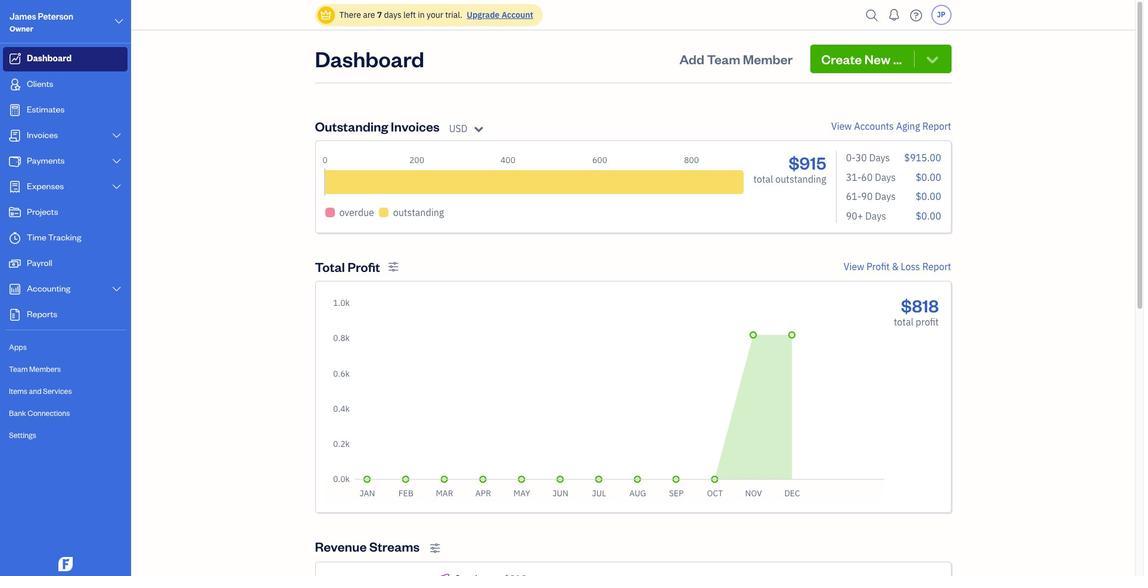 Task type: vqa. For each thing, say whether or not it's contained in the screenshot.
PAYMENTS
yes



Task type: describe. For each thing, give the bounding box(es) containing it.
team inside button
[[707, 51, 740, 67]]

profit for view
[[867, 261, 890, 273]]

team inside main element
[[9, 365, 28, 374]]

400
[[501, 155, 516, 166]]

$915
[[789, 151, 826, 174]]

$818 total profit
[[894, 294, 939, 328]]

chevron large down image
[[111, 285, 122, 294]]

accounting link
[[3, 278, 128, 302]]

view accounts aging report link
[[831, 119, 951, 133]]

expenses
[[27, 181, 64, 192]]

$0.00 for 61-90 days
[[916, 191, 941, 203]]

owner
[[10, 24, 33, 33]]

days for 61-90 days
[[875, 191, 896, 203]]

estimate image
[[8, 104, 22, 116]]

search image
[[863, 6, 882, 24]]

client image
[[8, 79, 22, 91]]

items and services link
[[3, 381, 128, 402]]

members
[[29, 365, 61, 374]]

services
[[43, 387, 72, 396]]

go to help image
[[907, 6, 926, 24]]

there are 7 days left in your trial. upgrade account
[[339, 10, 533, 20]]

jp button
[[931, 5, 951, 25]]

days down 61-90 days
[[866, 210, 886, 222]]

profit
[[916, 316, 939, 328]]

chevrondown image
[[924, 51, 941, 67]]

61-90 days
[[846, 191, 896, 203]]

$915 total outstanding
[[754, 151, 826, 185]]

notifications image
[[885, 3, 904, 27]]

main element
[[0, 0, 161, 577]]

$0.00 for 90+ days
[[916, 210, 941, 222]]

left
[[403, 10, 416, 20]]

report inside view profit & loss report link
[[923, 261, 951, 273]]

tracking
[[48, 232, 81, 243]]

chevron large down image for invoices
[[111, 131, 122, 141]]

streams
[[369, 539, 420, 556]]

0
[[323, 155, 328, 166]]

dashboard inside main element
[[27, 52, 72, 64]]

61-
[[846, 191, 861, 203]]

freshbooks image
[[56, 558, 75, 572]]

payments link
[[3, 150, 128, 174]]

create new …
[[821, 51, 902, 67]]

james
[[10, 11, 36, 22]]

…
[[893, 51, 902, 67]]

$0.00 link for 90+ days
[[916, 210, 941, 222]]

money image
[[8, 258, 22, 270]]

estimates link
[[3, 98, 128, 123]]

total profit
[[315, 259, 380, 275]]

create
[[821, 51, 862, 67]]

apps
[[9, 343, 27, 352]]

chevron large down image for expenses
[[111, 182, 122, 192]]

payroll
[[27, 257, 52, 269]]

dashboard image
[[8, 53, 22, 65]]

team members link
[[3, 359, 128, 380]]

clients
[[27, 78, 53, 89]]

payroll link
[[3, 252, 128, 277]]

days for 31-60 days
[[875, 171, 896, 183]]

90+
[[846, 210, 863, 222]]

30
[[856, 152, 867, 164]]

team members
[[9, 365, 61, 374]]

bank connections link
[[3, 403, 128, 424]]

1 horizontal spatial dashboard
[[315, 45, 424, 73]]

Currency field
[[449, 122, 489, 136]]

clients link
[[3, 73, 128, 97]]

settings link
[[3, 426, 128, 446]]

outstanding invoices
[[315, 118, 440, 135]]

chevron large down image for payments
[[111, 157, 122, 166]]

revenue streams
[[315, 539, 420, 556]]

aging
[[896, 120, 920, 132]]

90
[[861, 191, 873, 203]]

estimates
[[27, 104, 65, 115]]

600
[[592, 155, 607, 166]]

31-
[[846, 171, 861, 183]]

expense image
[[8, 181, 22, 193]]

days
[[384, 10, 402, 20]]

1 vertical spatial outstanding
[[393, 207, 444, 219]]

bank connections
[[9, 409, 70, 418]]

trial.
[[445, 10, 462, 20]]

90+ days
[[846, 210, 886, 222]]



Task type: locate. For each thing, give the bounding box(es) containing it.
bank
[[9, 409, 26, 418]]

0 vertical spatial team
[[707, 51, 740, 67]]

0 vertical spatial view
[[831, 120, 852, 132]]

1 $0.00 from the top
[[916, 171, 941, 183]]

report inside view accounts aging report 'link'
[[923, 120, 951, 132]]

1 vertical spatial report
[[923, 261, 951, 273]]

outstanding left 31-
[[776, 173, 826, 185]]

60
[[861, 171, 873, 183]]

31-60 days
[[846, 171, 896, 183]]

days right 60 at the right top of the page
[[875, 171, 896, 183]]

$915 link
[[789, 151, 826, 174]]

0 vertical spatial outstanding
[[776, 173, 826, 185]]

1 horizontal spatial profit
[[867, 261, 890, 273]]

accounting
[[27, 283, 71, 294]]

items and services
[[9, 387, 72, 396]]

view left accounts
[[831, 120, 852, 132]]

1 $0.00 link from the top
[[916, 171, 941, 183]]

200
[[409, 155, 424, 166]]

invoices inside main element
[[27, 129, 58, 141]]

projects link
[[3, 201, 128, 225]]

0 horizontal spatial total
[[754, 173, 773, 185]]

member
[[743, 51, 793, 67]]

add team member button
[[669, 45, 804, 73]]

dashboard
[[315, 45, 424, 73], [27, 52, 72, 64]]

invoices up 200
[[391, 118, 440, 135]]

total profit filters image
[[388, 262, 399, 272]]

team
[[707, 51, 740, 67], [9, 365, 28, 374]]

view accounts aging report
[[831, 120, 951, 132]]

chevron large down image
[[114, 14, 125, 29], [111, 131, 122, 141], [111, 157, 122, 166], [111, 182, 122, 192]]

0 horizontal spatial invoices
[[27, 129, 58, 141]]

3 $0.00 from the top
[[916, 210, 941, 222]]

accounts
[[854, 120, 894, 132]]

crown image
[[320, 9, 332, 21]]

report right 'aging'
[[923, 120, 951, 132]]

days right 30
[[869, 152, 890, 164]]

items
[[9, 387, 27, 396]]

view
[[831, 120, 852, 132], [844, 261, 864, 273]]

total for $818
[[894, 316, 914, 328]]

reports link
[[3, 303, 128, 328]]

payment image
[[8, 156, 22, 167]]

usd
[[449, 123, 468, 135]]

peterson
[[38, 11, 73, 22]]

1 report from the top
[[923, 120, 951, 132]]

1 vertical spatial $0.00 link
[[916, 191, 941, 203]]

your
[[427, 10, 443, 20]]

1 horizontal spatial total
[[894, 316, 914, 328]]

0 horizontal spatial profit
[[348, 259, 380, 275]]

create new … button
[[811, 45, 951, 73]]

profit
[[348, 259, 380, 275], [867, 261, 890, 273]]

$915.00
[[904, 152, 941, 164]]

are
[[363, 10, 375, 20]]

1 horizontal spatial outstanding
[[776, 173, 826, 185]]

1 vertical spatial team
[[9, 365, 28, 374]]

report
[[923, 120, 951, 132], [923, 261, 951, 273]]

0 horizontal spatial team
[[9, 365, 28, 374]]

account
[[502, 10, 533, 20]]

1 vertical spatial total
[[894, 316, 914, 328]]

chevron large down image inside invoices link
[[111, 131, 122, 141]]

add team member
[[679, 51, 793, 67]]

view profit & loss report link
[[844, 260, 951, 274]]

settings
[[9, 431, 36, 440]]

time tracking link
[[3, 226, 128, 251]]

2 vertical spatial $0.00
[[916, 210, 941, 222]]

2 report from the top
[[923, 261, 951, 273]]

$915.00 link
[[904, 152, 941, 164]]

loss
[[901, 261, 920, 273]]

profit for total
[[348, 259, 380, 275]]

total for $915
[[754, 173, 773, 185]]

overdue
[[339, 207, 374, 219]]

2 $0.00 from the top
[[916, 191, 941, 203]]

outstanding
[[776, 173, 826, 185], [393, 207, 444, 219]]

total left profit
[[894, 316, 914, 328]]

revenue streams filters image
[[430, 544, 441, 555]]

invoices link
[[3, 124, 128, 148]]

$818
[[901, 294, 939, 317]]

0-
[[846, 152, 856, 164]]

0 horizontal spatial outstanding
[[393, 207, 444, 219]]

0 vertical spatial total
[[754, 173, 773, 185]]

profit left &
[[867, 261, 890, 273]]

invoices down the estimates
[[27, 129, 58, 141]]

1 vertical spatial $0.00
[[916, 191, 941, 203]]

total inside $818 total profit
[[894, 316, 914, 328]]

$0.00 link for 31-60 days
[[916, 171, 941, 183]]

total inside $915 total outstanding
[[754, 173, 773, 185]]

0 horizontal spatial dashboard
[[27, 52, 72, 64]]

0-30 days
[[846, 152, 890, 164]]

1 horizontal spatial invoices
[[391, 118, 440, 135]]

invoices
[[391, 118, 440, 135], [27, 129, 58, 141]]

0 vertical spatial $0.00
[[916, 171, 941, 183]]

view profit & loss report
[[844, 261, 951, 273]]

total
[[315, 259, 345, 275]]

dashboard down are
[[315, 45, 424, 73]]

days right 90
[[875, 191, 896, 203]]

$0.00 for 31-60 days
[[916, 171, 941, 183]]

chart image
[[8, 284, 22, 296]]

expenses link
[[3, 175, 128, 200]]

view left &
[[844, 261, 864, 273]]

3 $0.00 link from the top
[[916, 210, 941, 222]]

view for outstanding invoices
[[831, 120, 852, 132]]

report image
[[8, 309, 22, 321]]

$0.00 link for 61-90 days
[[916, 191, 941, 203]]

&
[[892, 261, 899, 273]]

revenue
[[315, 539, 367, 556]]

days
[[869, 152, 890, 164], [875, 171, 896, 183], [875, 191, 896, 203], [866, 210, 886, 222]]

there
[[339, 10, 361, 20]]

team right add
[[707, 51, 740, 67]]

1 vertical spatial view
[[844, 261, 864, 273]]

800
[[684, 155, 699, 166]]

in
[[418, 10, 425, 20]]

view inside 'link'
[[831, 120, 852, 132]]

timer image
[[8, 232, 22, 244]]

outstanding down 200
[[393, 207, 444, 219]]

team up items
[[9, 365, 28, 374]]

time
[[27, 232, 46, 243]]

dashboard link
[[3, 47, 128, 72]]

0 vertical spatial report
[[923, 120, 951, 132]]

dashboard up clients
[[27, 52, 72, 64]]

project image
[[8, 207, 22, 219]]

report right 'loss' on the top right
[[923, 261, 951, 273]]

payments
[[27, 155, 65, 166]]

time tracking
[[27, 232, 81, 243]]

connections
[[28, 409, 70, 418]]

invoice image
[[8, 130, 22, 142]]

profit left total profit filters image
[[348, 259, 380, 275]]

upgrade
[[467, 10, 500, 20]]

2 $0.00 link from the top
[[916, 191, 941, 203]]

jp
[[937, 10, 946, 19]]

add
[[679, 51, 704, 67]]

total
[[754, 173, 773, 185], [894, 316, 914, 328]]

profit inside view profit & loss report link
[[867, 261, 890, 273]]

view for total profit
[[844, 261, 864, 273]]

2 vertical spatial $0.00 link
[[916, 210, 941, 222]]

apps link
[[3, 337, 128, 358]]

new
[[865, 51, 891, 67]]

james peterson owner
[[10, 11, 73, 33]]

days for 0-30 days
[[869, 152, 890, 164]]

0 vertical spatial $0.00 link
[[916, 171, 941, 183]]

upgrade account link
[[464, 10, 533, 20]]

reports
[[27, 309, 57, 320]]

$0.00
[[916, 171, 941, 183], [916, 191, 941, 203], [916, 210, 941, 222]]

and
[[29, 387, 41, 396]]

1 horizontal spatial team
[[707, 51, 740, 67]]

total left '$915' link
[[754, 173, 773, 185]]

outstanding inside $915 total outstanding
[[776, 173, 826, 185]]

$0.00 link
[[916, 171, 941, 183], [916, 191, 941, 203], [916, 210, 941, 222]]

7
[[377, 10, 382, 20]]



